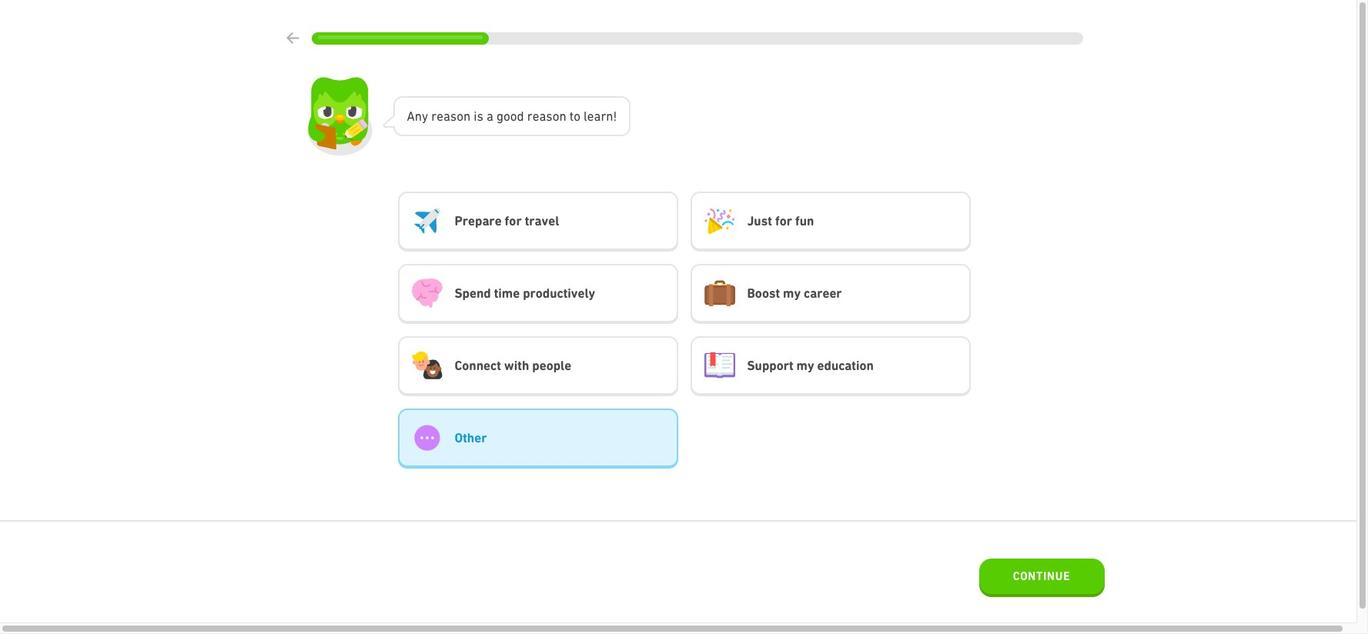 Task type: locate. For each thing, give the bounding box(es) containing it.
e right d
[[533, 108, 540, 124]]

y
[[422, 108, 428, 124]]

Connect with people radio
[[398, 336, 678, 397]]

a
[[444, 108, 451, 124], [487, 108, 494, 124], [540, 108, 546, 124], [594, 108, 601, 124]]

2 s from the left
[[477, 108, 484, 124]]

my
[[784, 286, 801, 301], [797, 358, 815, 373]]

Other radio
[[398, 409, 678, 469]]

g o o d
[[497, 108, 524, 124]]

2 e from the left
[[533, 108, 540, 124]]

r right y
[[432, 108, 437, 124]]

o left l
[[574, 108, 581, 124]]

Boost my career radio
[[691, 264, 971, 324]]

3 e from the left
[[588, 108, 594, 124]]

a left g
[[487, 108, 494, 124]]

o
[[457, 108, 464, 124], [504, 108, 511, 124], [511, 108, 517, 124], [553, 108, 560, 124], [574, 108, 581, 124]]

1 a from the left
[[444, 108, 451, 124]]

1 r from the left
[[432, 108, 437, 124]]

for left 'fun'
[[776, 213, 793, 229]]

!
[[614, 108, 617, 124]]

0 horizontal spatial for
[[505, 213, 522, 229]]

t o
[[570, 108, 581, 124]]

productively
[[523, 286, 596, 301]]

o right g
[[511, 108, 517, 124]]

continue
[[1014, 570, 1071, 584]]

prepare
[[455, 213, 502, 229]]

s left g
[[477, 108, 484, 124]]

a right y
[[444, 108, 451, 124]]

1 r e a s o n from the left
[[432, 108, 471, 124]]

career
[[804, 286, 843, 301]]

r right d
[[528, 108, 533, 124]]

n
[[415, 108, 422, 124], [464, 108, 471, 124], [560, 108, 567, 124], [607, 108, 614, 124]]

1 horizontal spatial r
[[528, 108, 533, 124]]

e right 't o'
[[588, 108, 594, 124]]

r left !
[[601, 108, 607, 124]]

1 horizontal spatial for
[[776, 213, 793, 229]]

r e a s o n
[[432, 108, 471, 124], [528, 108, 567, 124]]

a right l
[[594, 108, 601, 124]]

a right d
[[540, 108, 546, 124]]

e
[[437, 108, 444, 124], [533, 108, 540, 124], [588, 108, 594, 124]]

5 o from the left
[[574, 108, 581, 124]]

0 horizontal spatial s
[[451, 108, 457, 124]]

1 e from the left
[[437, 108, 444, 124]]

for left 'travel'
[[505, 213, 522, 229]]

my inside boost my career radio
[[784, 286, 801, 301]]

2 horizontal spatial r
[[601, 108, 607, 124]]

my right boost
[[784, 286, 801, 301]]

a n y
[[407, 108, 428, 124]]

0 horizontal spatial r
[[432, 108, 437, 124]]

1 vertical spatial my
[[797, 358, 815, 373]]

o left d
[[504, 108, 511, 124]]

2 horizontal spatial s
[[546, 108, 553, 124]]

g
[[497, 108, 504, 124]]

1 for from the left
[[505, 213, 522, 229]]

1 horizontal spatial e
[[533, 108, 540, 124]]

s left i
[[451, 108, 457, 124]]

my inside the support my education 'radio'
[[797, 358, 815, 373]]

0 horizontal spatial r e a s o n
[[432, 108, 471, 124]]

fun
[[796, 213, 815, 229]]

r e a s o n left i
[[432, 108, 471, 124]]

o left t
[[553, 108, 560, 124]]

0 horizontal spatial e
[[437, 108, 444, 124]]

my right support
[[797, 358, 815, 373]]

0 vertical spatial my
[[784, 286, 801, 301]]

for
[[505, 213, 522, 229], [776, 213, 793, 229]]

e right y
[[437, 108, 444, 124]]

progress bar
[[312, 32, 1084, 45]]

o left i
[[457, 108, 464, 124]]

i
[[474, 108, 477, 124]]

r
[[432, 108, 437, 124], [528, 108, 533, 124], [601, 108, 607, 124]]

1 horizontal spatial s
[[477, 108, 484, 124]]

2 n from the left
[[464, 108, 471, 124]]

connect
[[455, 358, 501, 373]]

just for fun
[[748, 213, 815, 229]]

1 s from the left
[[451, 108, 457, 124]]

support my education
[[748, 358, 874, 373]]

spend time productively
[[455, 286, 596, 301]]

Just for fun radio
[[691, 192, 971, 252]]

2 horizontal spatial e
[[588, 108, 594, 124]]

l e a r n !
[[584, 108, 617, 124]]

r e a s o n left t
[[528, 108, 567, 124]]

3 s from the left
[[546, 108, 553, 124]]

4 n from the left
[[607, 108, 614, 124]]

s left t
[[546, 108, 553, 124]]

2 for from the left
[[776, 213, 793, 229]]

s
[[451, 108, 457, 124], [477, 108, 484, 124], [546, 108, 553, 124]]

1 horizontal spatial r e a s o n
[[528, 108, 567, 124]]



Task type: describe. For each thing, give the bounding box(es) containing it.
2 r e a s o n from the left
[[528, 108, 567, 124]]

d
[[517, 108, 524, 124]]

for for travel
[[505, 213, 522, 229]]

i s
[[474, 108, 484, 124]]

Prepare for travel radio
[[398, 192, 678, 252]]

boost
[[748, 286, 780, 301]]

prepare for travel
[[455, 213, 560, 229]]

other
[[455, 430, 487, 446]]

connect with people
[[455, 358, 572, 373]]

support
[[748, 358, 794, 373]]

travel
[[525, 213, 560, 229]]

3 a from the left
[[540, 108, 546, 124]]

2 a from the left
[[487, 108, 494, 124]]

3 r from the left
[[601, 108, 607, 124]]

2 r from the left
[[528, 108, 533, 124]]

a
[[407, 108, 415, 124]]

3 n from the left
[[560, 108, 567, 124]]

Spend time productively radio
[[398, 264, 678, 324]]

1 o from the left
[[457, 108, 464, 124]]

my for support
[[797, 358, 815, 373]]

continue button
[[980, 559, 1105, 598]]

boost my career
[[748, 286, 843, 301]]

Support my education radio
[[691, 336, 971, 397]]

people
[[533, 358, 572, 373]]

1 n from the left
[[415, 108, 422, 124]]

spend
[[455, 286, 491, 301]]

my for boost
[[784, 286, 801, 301]]

4 a from the left
[[594, 108, 601, 124]]

2 o from the left
[[504, 108, 511, 124]]

3 o from the left
[[511, 108, 517, 124]]

for for fun
[[776, 213, 793, 229]]

t
[[570, 108, 574, 124]]

time
[[494, 286, 520, 301]]

just
[[748, 213, 773, 229]]

with
[[504, 358, 530, 373]]

l
[[584, 108, 588, 124]]

education
[[818, 358, 874, 373]]

4 o from the left
[[553, 108, 560, 124]]



Task type: vqa. For each thing, say whether or not it's contained in the screenshot.
first E
yes



